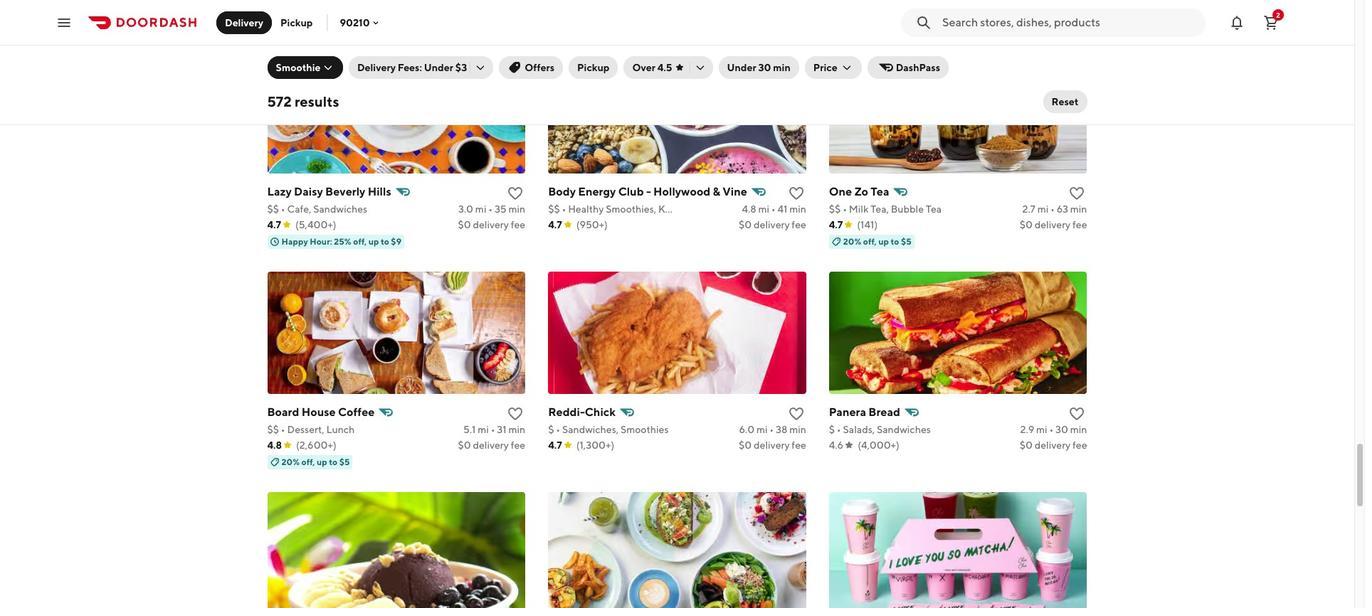 Task type: describe. For each thing, give the bounding box(es) containing it.
fee for coffee
[[511, 440, 525, 451]]

fee for club
[[792, 219, 806, 230]]

fee for beverly
[[511, 219, 525, 230]]

over 4.5
[[632, 62, 672, 73]]

smoothies,
[[606, 203, 656, 215]]

min for lazy daisy beverly hills
[[509, 203, 525, 215]]

1 vertical spatial tea
[[926, 203, 942, 215]]

mi right the 2.9 at right bottom
[[1036, 424, 1047, 435]]

1 under from the left
[[424, 62, 453, 73]]

dessert,
[[287, 424, 324, 435]]

mi for club
[[758, 203, 769, 215]]

lazy
[[267, 185, 292, 198]]

2 button
[[1257, 8, 1285, 37]]

board house coffee
[[267, 405, 375, 419]]

delivery fees: under $3
[[357, 62, 467, 73]]

mi for tea
[[1038, 203, 1049, 215]]

2.9
[[1020, 424, 1034, 435]]

$5 for tea
[[901, 236, 912, 247]]

energy
[[578, 185, 616, 198]]

$3
[[455, 62, 467, 73]]

chick
[[585, 405, 616, 419]]

smoothie button
[[267, 56, 343, 79]]

$​0 for coffee
[[458, 440, 471, 451]]

hills
[[368, 185, 391, 198]]

4.6
[[829, 440, 844, 451]]

lazy daisy beverly hills
[[267, 185, 391, 198]]

• down board
[[281, 424, 285, 435]]

up down (2,600+) on the bottom of the page
[[317, 457, 327, 467]]

price button
[[805, 56, 862, 79]]

over 4.5 button
[[624, 56, 713, 79]]

delivery down the 6.0 mi • 38 min
[[754, 440, 790, 451]]

up down $$ • milk tea, bubble tea
[[878, 236, 889, 247]]

572 results
[[267, 93, 339, 110]]

dashpass button
[[867, 56, 949, 79]]

$​0 down the 2.9 at right bottom
[[1020, 440, 1033, 451]]

smoothie
[[276, 62, 321, 73]]

to left "$9"
[[381, 236, 389, 247]]

mi right 6.0
[[757, 424, 768, 435]]

results
[[295, 93, 339, 110]]

-
[[646, 185, 651, 198]]

fee down the 6.0 mi • 38 min
[[792, 440, 806, 451]]

4.7 for reddi-chick
[[548, 440, 562, 451]]

• left the 38
[[770, 424, 774, 435]]

click to add this store to your saved list image
[[1069, 185, 1086, 202]]

6.0 mi • 38 min
[[739, 424, 806, 435]]

0 vertical spatial tea
[[871, 185, 889, 198]]

• left milk
[[843, 203, 847, 215]]

panera bread
[[829, 405, 900, 419]]

deals: 15% off, up to $8
[[843, 14, 936, 25]]

&
[[713, 185, 720, 198]]

one
[[829, 185, 852, 198]]

delivery button
[[216, 11, 272, 34]]

2
[[1276, 10, 1280, 19]]

click to add this store to your saved list image for coffee
[[507, 405, 524, 423]]

$​0 delivery fee for tea
[[1020, 219, 1087, 230]]

pickup for the bottom pickup button
[[577, 62, 610, 73]]

• down reddi-
[[556, 424, 560, 435]]

(5,400+)
[[295, 219, 336, 230]]

$​0 for club
[[739, 219, 752, 230]]

$​0 delivery fee for club
[[739, 219, 806, 230]]

$$ • milk tea, bubble tea
[[829, 203, 942, 215]]

reddi-
[[548, 405, 585, 419]]

house
[[302, 405, 336, 419]]

under inside under 30 min button
[[727, 62, 756, 73]]

min inside button
[[773, 62, 791, 73]]

zo
[[854, 185, 868, 198]]

41
[[778, 203, 787, 215]]

coffee
[[338, 405, 375, 419]]

1 horizontal spatial 30
[[1056, 424, 1068, 435]]

3.0 mi • 35 min
[[458, 203, 525, 215]]

milk
[[849, 203, 869, 215]]

healthy
[[568, 203, 604, 215]]

daisy
[[294, 185, 323, 198]]

under 30 min button
[[719, 56, 799, 79]]

$ • salads, sandwiches
[[829, 424, 931, 435]]

fee for tea
[[1073, 219, 1087, 230]]

hour:
[[310, 236, 332, 247]]

$ • sandwiches, smoothies
[[548, 424, 669, 435]]

30 inside button
[[758, 62, 771, 73]]

up inside 'link'
[[903, 14, 913, 25]]

delivery for club
[[754, 219, 790, 230]]

keto
[[658, 203, 680, 215]]

vine
[[723, 185, 747, 198]]

4.8 for 4.8 mi • 41 min
[[742, 203, 756, 215]]

one zo tea
[[829, 185, 889, 198]]

• right the 2.9 at right bottom
[[1049, 424, 1054, 435]]

4.8 mi • 41 min
[[742, 203, 806, 215]]

20% off, up to $5 for zo
[[843, 236, 912, 247]]

board
[[267, 405, 299, 419]]

$ for reddi-
[[548, 424, 554, 435]]

click to add this store to your saved list image for beverly
[[507, 185, 524, 202]]

lunch
[[326, 424, 355, 435]]

min for board house coffee
[[509, 424, 525, 435]]

2.9 mi • 30 min
[[1020, 424, 1087, 435]]

offers button
[[499, 56, 563, 79]]

20% for one
[[843, 236, 861, 247]]

572
[[267, 93, 292, 110]]

4.7 for lazy daisy beverly hills
[[267, 219, 281, 230]]

3.0
[[458, 203, 473, 215]]

• left 31
[[491, 424, 495, 435]]

reset button
[[1043, 90, 1087, 113]]

off, down (141)
[[863, 236, 877, 247]]

$5 for coffee
[[339, 457, 350, 467]]

sandwiches for daisy
[[313, 203, 367, 215]]

salads,
[[843, 424, 875, 435]]

mi for beverly
[[475, 203, 486, 215]]

31
[[497, 424, 507, 435]]

$​0 for beverly
[[458, 219, 471, 230]]

body
[[548, 185, 576, 198]]

off, right 25%
[[353, 236, 367, 247]]

to down $$ • milk tea, bubble tea
[[891, 236, 899, 247]]

body energy club - hollywood & vine
[[548, 185, 747, 198]]

(950+)
[[576, 219, 608, 230]]

to down (2,600+) on the bottom of the page
[[329, 457, 337, 467]]

$$ • dessert, lunch
[[267, 424, 355, 435]]

90210 button
[[340, 17, 381, 28]]



Task type: locate. For each thing, give the bounding box(es) containing it.
0 vertical spatial pickup
[[280, 17, 313, 28]]

0 vertical spatial 4.8
[[742, 203, 756, 215]]

3 items, open order cart image
[[1263, 14, 1280, 31]]

$$ for body
[[548, 203, 560, 215]]

1 horizontal spatial pickup button
[[569, 56, 618, 79]]

$​0 down 6.0
[[739, 440, 752, 451]]

$​0
[[458, 219, 471, 230], [739, 219, 752, 230], [1020, 219, 1033, 230], [458, 440, 471, 451], [739, 440, 752, 451], [1020, 440, 1033, 451]]

beverly
[[325, 185, 365, 198]]

club
[[618, 185, 644, 198]]

min for panera bread
[[1070, 424, 1087, 435]]

click to add this store to your saved list image
[[507, 185, 524, 202], [788, 185, 805, 202], [507, 405, 524, 423], [788, 405, 805, 423], [1069, 405, 1086, 423]]

happy
[[282, 236, 308, 247]]

delivery for tea
[[1035, 219, 1071, 230]]

4.7 down lazy
[[267, 219, 281, 230]]

5.1
[[463, 424, 476, 435]]

mi left 41
[[758, 203, 769, 215]]

bubble
[[891, 203, 924, 215]]

1 horizontal spatial 4.8
[[742, 203, 756, 215]]

1 horizontal spatial 20% off, up to $5
[[843, 236, 912, 247]]

30 left price
[[758, 62, 771, 73]]

fee down 5.1 mi • 31 min
[[511, 440, 525, 451]]

click to add this store to your saved list image up 3.0 mi • 35 min
[[507, 185, 524, 202]]

4.7 for body energy club - hollywood & vine
[[548, 219, 562, 230]]

1 vertical spatial 20% off, up to $5
[[282, 457, 350, 467]]

delivery for delivery
[[225, 17, 263, 28]]

min right 31
[[509, 424, 525, 435]]

sandwiches down beverly
[[313, 203, 367, 215]]

$$ for lazy
[[267, 203, 279, 215]]

min for body energy club - hollywood & vine
[[789, 203, 806, 215]]

20% off, up to $5
[[843, 236, 912, 247], [282, 457, 350, 467]]

delivery for delivery fees: under $3
[[357, 62, 396, 73]]

min left price
[[773, 62, 791, 73]]

1 horizontal spatial tea
[[926, 203, 942, 215]]

up left $8
[[903, 14, 913, 25]]

4.8 down vine
[[742, 203, 756, 215]]

1 vertical spatial sandwiches
[[877, 424, 931, 435]]

delivery down 5.1 mi • 31 min
[[473, 440, 509, 451]]

20% off, up to $5 down (2,600+) on the bottom of the page
[[282, 457, 350, 467]]

pickup
[[280, 17, 313, 28], [577, 62, 610, 73]]

20% off, up to $5 down (141)
[[843, 236, 912, 247]]

min right 41
[[789, 203, 806, 215]]

20% off, up to $5 for house
[[282, 457, 350, 467]]

delivery down 2.7 mi • 63 min
[[1035, 219, 1071, 230]]

sandwiches
[[313, 203, 367, 215], [877, 424, 931, 435]]

fee down 4.8 mi • 41 min
[[792, 219, 806, 230]]

• left 63
[[1051, 203, 1055, 215]]

$ for panera
[[829, 424, 835, 435]]

1 vertical spatial delivery
[[357, 62, 396, 73]]

fee down 2.9 mi • 30 min
[[1073, 440, 1087, 451]]

fee
[[511, 219, 525, 230], [792, 219, 806, 230], [1073, 219, 1087, 230], [511, 440, 525, 451], [792, 440, 806, 451], [1073, 440, 1087, 451]]

(1,300+)
[[576, 440, 614, 451]]

mi for coffee
[[478, 424, 489, 435]]

$
[[548, 424, 554, 435], [829, 424, 835, 435]]

$​0 delivery fee down 3.0 mi • 35 min
[[458, 219, 525, 230]]

1 horizontal spatial under
[[727, 62, 756, 73]]

• left cafe,
[[281, 203, 285, 215]]

6.0
[[739, 424, 755, 435]]

$ down reddi-
[[548, 424, 554, 435]]

63
[[1057, 203, 1068, 215]]

$​0 delivery fee down 5.1 mi • 31 min
[[458, 440, 525, 451]]

delivery inside "button"
[[225, 17, 263, 28]]

20%
[[843, 236, 861, 247], [282, 457, 300, 467]]

0 vertical spatial sandwiches
[[313, 203, 367, 215]]

4.7
[[267, 219, 281, 230], [548, 219, 562, 230], [829, 219, 843, 230], [548, 440, 562, 451]]

0 vertical spatial $5
[[901, 236, 912, 247]]

35
[[495, 203, 507, 215]]

25%
[[334, 236, 351, 247]]

$$ • cafe, sandwiches
[[267, 203, 367, 215]]

0 horizontal spatial under
[[424, 62, 453, 73]]

$$ • healthy smoothies, keto
[[548, 203, 680, 215]]

fees:
[[398, 62, 422, 73]]

mi right 3.0
[[475, 203, 486, 215]]

$​0 down 5.1
[[458, 440, 471, 451]]

$$ down the one
[[829, 203, 841, 215]]

mi right 5.1
[[478, 424, 489, 435]]

click to add this store to your saved list image up 4.8 mi • 41 min
[[788, 185, 805, 202]]

cafe,
[[287, 203, 311, 215]]

$ up 4.6
[[829, 424, 835, 435]]

$9
[[391, 236, 402, 247]]

$​0 down 2.7 at the top
[[1020, 219, 1033, 230]]

deals:
[[843, 14, 868, 25]]

off, down (2,600+) on the bottom of the page
[[301, 457, 315, 467]]

sandwiches down bread
[[877, 424, 931, 435]]

0 vertical spatial pickup button
[[272, 11, 321, 34]]

price
[[813, 62, 838, 73]]

0 horizontal spatial sandwiches
[[313, 203, 367, 215]]

$​0 for tea
[[1020, 219, 1033, 230]]

1 vertical spatial pickup button
[[569, 56, 618, 79]]

$$ for board
[[267, 424, 279, 435]]

fee down 2.7 mi • 63 min
[[1073, 219, 1087, 230]]

0 horizontal spatial delivery
[[225, 17, 263, 28]]

bread
[[869, 405, 900, 419]]

pickup button left the over at the left top
[[569, 56, 618, 79]]

0 horizontal spatial 20% off, up to $5
[[282, 457, 350, 467]]

Store search: begin typing to search for stores available on DoorDash text field
[[942, 15, 1197, 30]]

$$ down body
[[548, 203, 560, 215]]

15%
[[870, 14, 886, 25]]

up left "$9"
[[368, 236, 379, 247]]

mi right 2.7 at the top
[[1038, 203, 1049, 215]]

min
[[773, 62, 791, 73], [509, 203, 525, 215], [789, 203, 806, 215], [1070, 203, 1087, 215], [509, 424, 525, 435], [789, 424, 806, 435], [1070, 424, 1087, 435]]

$$ down board
[[267, 424, 279, 435]]

$​0 delivery fee for coffee
[[458, 440, 525, 451]]

4.7 down body
[[548, 219, 562, 230]]

4.7 left (141)
[[829, 219, 843, 230]]

(141)
[[857, 219, 878, 230]]

2 $ from the left
[[829, 424, 835, 435]]

$$ down lazy
[[267, 203, 279, 215]]

click to add this store to your saved list image up 2.9 mi • 30 min
[[1069, 405, 1086, 423]]

min for reddi-chick
[[789, 424, 806, 435]]

1 horizontal spatial 20%
[[843, 236, 861, 247]]

20% for board
[[282, 457, 300, 467]]

tea,
[[871, 203, 889, 215]]

0 vertical spatial 20% off, up to $5
[[843, 236, 912, 247]]

click to add this store to your saved list image up 5.1 mi • 31 min
[[507, 405, 524, 423]]

pickup left the over at the left top
[[577, 62, 610, 73]]

0 horizontal spatial $5
[[339, 457, 350, 467]]

5.1 mi • 31 min
[[463, 424, 525, 435]]

over
[[632, 62, 655, 73]]

1 horizontal spatial sandwiches
[[877, 424, 931, 435]]

min right the 2.9 at right bottom
[[1070, 424, 1087, 435]]

delivery down 3.0 mi • 35 min
[[473, 219, 509, 230]]

1 horizontal spatial $
[[829, 424, 835, 435]]

off, right "15%"
[[887, 14, 901, 25]]

0 vertical spatial delivery
[[225, 17, 263, 28]]

pickup button up smoothie
[[272, 11, 321, 34]]

1 $ from the left
[[548, 424, 554, 435]]

delivery down 2.9 mi • 30 min
[[1035, 440, 1071, 451]]

0 vertical spatial 30
[[758, 62, 771, 73]]

reddi-chick
[[548, 405, 616, 419]]

happy hour: 25% off, up to $9
[[282, 236, 402, 247]]

pickup for the topmost pickup button
[[280, 17, 313, 28]]

0 horizontal spatial pickup button
[[272, 11, 321, 34]]

(4,000+)
[[858, 440, 899, 451]]

30
[[758, 62, 771, 73], [1056, 424, 1068, 435]]

min for one zo tea
[[1070, 203, 1087, 215]]

$​0 delivery fee for beverly
[[458, 219, 525, 230]]

tea
[[871, 185, 889, 198], [926, 203, 942, 215]]

1 horizontal spatial $5
[[901, 236, 912, 247]]

delivery for coffee
[[473, 440, 509, 451]]

tea right bubble
[[926, 203, 942, 215]]

30 right the 2.9 at right bottom
[[1056, 424, 1068, 435]]

deals: 15% off, up to $8 link
[[829, 0, 1087, 27]]

4.7 down reddi-
[[548, 440, 562, 451]]

hollywood
[[653, 185, 711, 198]]

$​0 down 4.8 mi • 41 min
[[739, 219, 752, 230]]

sandwiches for bread
[[877, 424, 931, 435]]

1 vertical spatial $5
[[339, 457, 350, 467]]

20% down (2,600+) on the bottom of the page
[[282, 457, 300, 467]]

tea up tea,
[[871, 185, 889, 198]]

•
[[281, 203, 285, 215], [488, 203, 493, 215], [562, 203, 566, 215], [771, 203, 776, 215], [843, 203, 847, 215], [1051, 203, 1055, 215], [281, 424, 285, 435], [491, 424, 495, 435], [556, 424, 560, 435], [770, 424, 774, 435], [837, 424, 841, 435], [1049, 424, 1054, 435]]

1 vertical spatial 20%
[[282, 457, 300, 467]]

1 vertical spatial 4.8
[[267, 440, 282, 451]]

offers
[[525, 62, 555, 73]]

$5 down bubble
[[901, 236, 912, 247]]

$​0 delivery fee down the 6.0 mi • 38 min
[[739, 440, 806, 451]]

• up 4.6
[[837, 424, 841, 435]]

to
[[915, 14, 923, 25], [381, 236, 389, 247], [891, 236, 899, 247], [329, 457, 337, 467]]

0 horizontal spatial tea
[[871, 185, 889, 198]]

delivery for beverly
[[473, 219, 509, 230]]

fee down 3.0 mi • 35 min
[[511, 219, 525, 230]]

1 vertical spatial 30
[[1056, 424, 1068, 435]]

delivery
[[473, 219, 509, 230], [754, 219, 790, 230], [1035, 219, 1071, 230], [473, 440, 509, 451], [754, 440, 790, 451], [1035, 440, 1071, 451]]

to inside the deals: 15% off, up to $8 'link'
[[915, 14, 923, 25]]

4.7 for one zo tea
[[829, 219, 843, 230]]

delivery down 4.8 mi • 41 min
[[754, 219, 790, 230]]

click to add this store to your saved list image up the 6.0 mi • 38 min
[[788, 405, 805, 423]]

4.8 down board
[[267, 440, 282, 451]]

2.7
[[1022, 203, 1036, 215]]

$​0 down 3.0
[[458, 219, 471, 230]]

off, inside 'link'
[[887, 14, 901, 25]]

0 horizontal spatial 30
[[758, 62, 771, 73]]

$​0 delivery fee down 2.9 mi • 30 min
[[1020, 440, 1087, 451]]

(2,600+)
[[296, 440, 336, 451]]

4.5
[[658, 62, 672, 73]]

open menu image
[[56, 14, 73, 31]]

0 horizontal spatial pickup
[[280, 17, 313, 28]]

notification bell image
[[1229, 14, 1246, 31]]

$​0 delivery fee down 2.7 mi • 63 min
[[1020, 219, 1087, 230]]

• left 41
[[771, 203, 776, 215]]

1 horizontal spatial delivery
[[357, 62, 396, 73]]

0 horizontal spatial 4.8
[[267, 440, 282, 451]]

under
[[424, 62, 453, 73], [727, 62, 756, 73]]

0 horizontal spatial $
[[548, 424, 554, 435]]

min right 35
[[509, 203, 525, 215]]

click to add this store to your saved list image for club
[[788, 185, 805, 202]]

2.7 mi • 63 min
[[1022, 203, 1087, 215]]

min down click to add this store to your saved list icon
[[1070, 203, 1087, 215]]

pickup button
[[272, 11, 321, 34], [569, 56, 618, 79]]

up
[[903, 14, 913, 25], [368, 236, 379, 247], [878, 236, 889, 247], [317, 457, 327, 467]]

smoothies
[[621, 424, 669, 435]]

4.8 for 4.8
[[267, 440, 282, 451]]

1 horizontal spatial pickup
[[577, 62, 610, 73]]

20% down (141)
[[843, 236, 861, 247]]

38
[[776, 424, 787, 435]]

panera
[[829, 405, 866, 419]]

• left 35
[[488, 203, 493, 215]]

sandwiches,
[[562, 424, 619, 435]]

$8
[[925, 14, 936, 25]]

$$ for one
[[829, 203, 841, 215]]

dashpass
[[896, 62, 940, 73]]

0 horizontal spatial 20%
[[282, 457, 300, 467]]

2 under from the left
[[727, 62, 756, 73]]

• down body
[[562, 203, 566, 215]]

$​0 delivery fee
[[458, 219, 525, 230], [739, 219, 806, 230], [1020, 219, 1087, 230], [458, 440, 525, 451], [739, 440, 806, 451], [1020, 440, 1087, 451]]

to left $8
[[915, 14, 923, 25]]

min right the 38
[[789, 424, 806, 435]]

mi
[[475, 203, 486, 215], [758, 203, 769, 215], [1038, 203, 1049, 215], [478, 424, 489, 435], [757, 424, 768, 435], [1036, 424, 1047, 435]]

4.8
[[742, 203, 756, 215], [267, 440, 282, 451]]

0 vertical spatial 20%
[[843, 236, 861, 247]]

1 vertical spatial pickup
[[577, 62, 610, 73]]

$5 down lunch
[[339, 457, 350, 467]]

pickup up smoothie
[[280, 17, 313, 28]]

$​0 delivery fee down 4.8 mi • 41 min
[[739, 219, 806, 230]]

under 30 min
[[727, 62, 791, 73]]

reset
[[1052, 96, 1079, 107]]



Task type: vqa. For each thing, say whether or not it's contained in the screenshot.
Delivery related to Delivery Fees: Under $3
yes



